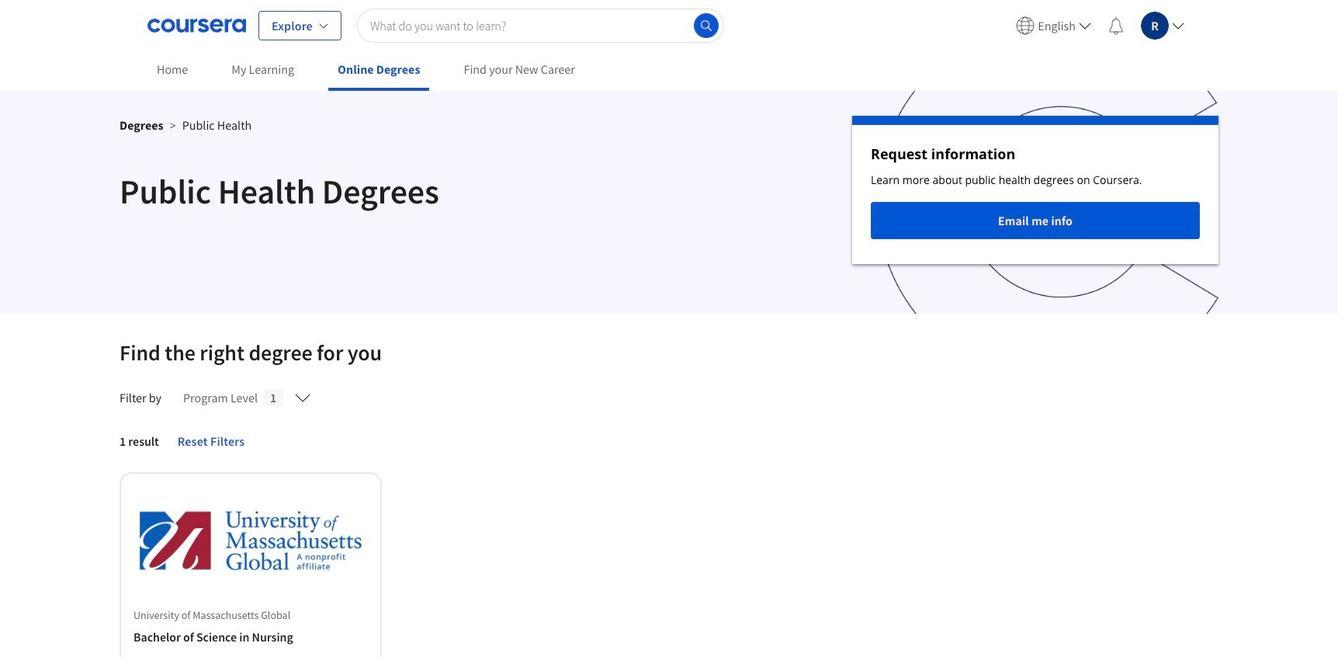 Task type: describe. For each thing, give the bounding box(es) containing it.
coursera image
[[148, 13, 246, 38]]

university of massachusetts global logo image
[[140, 492, 362, 589]]

What do you want to learn? text field
[[357, 8, 725, 42]]



Task type: vqa. For each thing, say whether or not it's contained in the screenshot.
the University of Massachusetts Global logo
yes



Task type: locate. For each thing, give the bounding box(es) containing it.
None search field
[[357, 8, 725, 42]]

status
[[853, 116, 1219, 264]]

menu
[[1011, 0, 1191, 50]]



